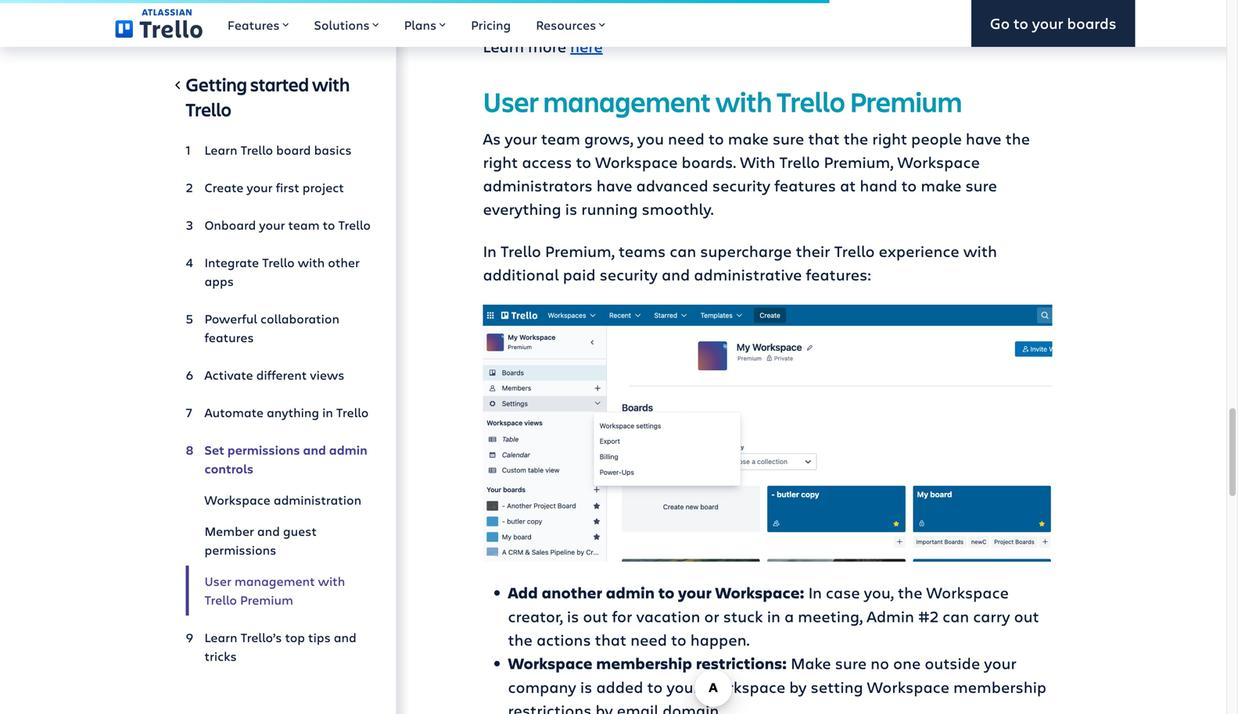 Task type: vqa. For each thing, say whether or not it's contained in the screenshot.
2023 in the James Peterson added Christina Overa to this card Dec 13, 2023 at 12:53 PM
no



Task type: locate. For each thing, give the bounding box(es) containing it.
0 horizontal spatial management
[[235, 573, 315, 590]]

user inside "user management with trello premium"
[[205, 573, 231, 590]]

1 horizontal spatial can
[[943, 606, 969, 627]]

trello inside automate anything in trello link
[[336, 404, 369, 421]]

make up with on the top
[[728, 128, 769, 149]]

permissions inside member and guest permissions
[[205, 542, 276, 559]]

with inside "user management with trello premium"
[[318, 573, 345, 590]]

1 horizontal spatial security
[[712, 175, 770, 196]]

0 vertical spatial in
[[322, 404, 333, 421]]

other
[[328, 254, 360, 271]]

with for getting started with trello
[[312, 72, 350, 97]]

set permissions and admin controls
[[205, 442, 367, 477]]

another
[[542, 583, 602, 604]]

1 horizontal spatial make
[[921, 175, 962, 196]]

that inside in case you, the workspace creator, is out for vacation or stuck in a meeting, admin #2 can carry out the actions that need to happen.
[[595, 629, 627, 651]]

team down first
[[288, 217, 320, 233]]

0 vertical spatial need
[[668, 128, 705, 149]]

user up as
[[483, 83, 539, 120]]

onboard
[[205, 217, 256, 233]]

0 vertical spatial by
[[789, 677, 807, 698]]

in for trello
[[483, 241, 497, 262]]

0 vertical spatial security
[[712, 175, 770, 196]]

membership up the added
[[596, 653, 692, 674]]

learn inside learn trello's top tips and tricks
[[205, 630, 237, 646]]

right down as
[[483, 151, 518, 173]]

with right "experience"
[[963, 241, 997, 262]]

1 vertical spatial features
[[205, 329, 254, 346]]

apps
[[205, 273, 234, 290]]

set
[[205, 442, 224, 459]]

with inside getting started with trello
[[312, 72, 350, 97]]

team
[[541, 128, 580, 149], [288, 217, 320, 233]]

team up access
[[541, 128, 580, 149]]

0 vertical spatial premium,
[[824, 151, 894, 173]]

0 horizontal spatial features
[[205, 329, 254, 346]]

0 horizontal spatial need
[[630, 629, 667, 651]]

by down make
[[789, 677, 807, 698]]

make
[[791, 653, 831, 674]]

your
[[1032, 13, 1063, 33], [505, 128, 537, 149], [247, 179, 273, 196], [259, 217, 285, 233], [678, 583, 712, 604], [984, 653, 1017, 674], [667, 677, 699, 698]]

to
[[1014, 13, 1028, 33], [709, 128, 724, 149], [576, 151, 591, 173], [901, 175, 917, 196], [323, 217, 335, 233], [658, 583, 675, 604], [671, 629, 687, 651], [647, 677, 663, 698]]

hand
[[860, 175, 897, 196]]

0 vertical spatial team
[[541, 128, 580, 149]]

your right as
[[505, 128, 537, 149]]

premium up people
[[850, 83, 962, 120]]

1 horizontal spatial by
[[789, 677, 807, 698]]

basics
[[314, 142, 352, 158]]

1 horizontal spatial premium
[[850, 83, 962, 120]]

go to your boards
[[990, 13, 1117, 33]]

workspace up carry
[[926, 582, 1009, 603]]

in right anything
[[322, 404, 333, 421]]

pricing
[[471, 16, 511, 33]]

outside
[[925, 653, 980, 674]]

1 horizontal spatial team
[[541, 128, 580, 149]]

management for user management with trello premium
[[235, 573, 315, 590]]

workspace down one
[[867, 677, 950, 698]]

to right go
[[1014, 13, 1028, 33]]

with left other
[[298, 254, 325, 271]]

0 horizontal spatial membership
[[596, 653, 692, 674]]

make down people
[[921, 175, 962, 196]]

and inside learn trello's top tips and tricks
[[334, 630, 356, 646]]

learn up create
[[205, 142, 237, 158]]

supercharge
[[700, 241, 792, 262]]

you,
[[864, 582, 894, 603]]

workspace administration
[[205, 492, 361, 509]]

additional
[[483, 264, 559, 285]]

1 horizontal spatial sure
[[835, 653, 867, 674]]

can right teams
[[670, 241, 696, 262]]

workspace
[[595, 151, 678, 173], [897, 151, 980, 173], [205, 492, 270, 509], [926, 582, 1009, 603], [508, 653, 593, 674], [703, 677, 785, 698], [867, 677, 950, 698]]

and left guest
[[257, 523, 280, 540]]

anything
[[267, 404, 319, 421]]

with
[[740, 151, 775, 173]]

with inside the integrate trello with other apps
[[298, 254, 325, 271]]

to down vacation
[[671, 629, 687, 651]]

trello inside learn trello board basics link
[[241, 142, 273, 158]]

activate
[[205, 367, 253, 384]]

by down the added
[[596, 700, 613, 715]]

1 vertical spatial need
[[630, 629, 667, 651]]

1 horizontal spatial need
[[668, 128, 705, 149]]

trello inside the integrate trello with other apps
[[262, 254, 295, 271]]

member and guest permissions link
[[186, 516, 371, 566]]

1 horizontal spatial membership
[[953, 677, 1047, 698]]

features down powerful
[[205, 329, 254, 346]]

0 vertical spatial premium
[[850, 83, 962, 120]]

0 horizontal spatial can
[[670, 241, 696, 262]]

1 vertical spatial premium,
[[545, 241, 615, 262]]

with right the started
[[312, 72, 350, 97]]

is inside the user management with trello premium as your team grows, you need to make sure that the right people have the right access to workspace boards. with trello premium, workspace administrators have advanced security features at hand to make sure everything is running smoothly.
[[565, 198, 577, 220]]

and inside set permissions and admin controls
[[303, 442, 326, 459]]

learn down pricing
[[483, 36, 524, 57]]

0 horizontal spatial by
[[596, 700, 613, 715]]

1 vertical spatial management
[[235, 573, 315, 590]]

premium, inside the user management with trello premium as your team grows, you need to make sure that the right people have the right access to workspace boards. with trello premium, workspace administrators have advanced security features at hand to make sure everything is running smoothly.
[[824, 151, 894, 173]]

#2
[[918, 606, 939, 627]]

is inside in case you, the workspace creator, is out for vacation or stuck in a meeting, admin #2 can carry out the actions that need to happen.
[[567, 606, 579, 627]]

in inside in trello premium, teams can supercharge their trello experience with additional paid security and administrative features:
[[483, 241, 497, 262]]

everything
[[483, 198, 561, 220]]

is left running
[[565, 198, 577, 220]]

in left "case"
[[808, 582, 822, 603]]

1 horizontal spatial out
[[1014, 606, 1039, 627]]

premium
[[850, 83, 962, 120], [240, 592, 293, 609]]

0 horizontal spatial make
[[728, 128, 769, 149]]

to right hand on the right top of the page
[[901, 175, 917, 196]]

0 vertical spatial permissions
[[227, 442, 300, 459]]

1 vertical spatial user
[[205, 573, 231, 590]]

premium inside "user management with trello premium"
[[240, 592, 293, 609]]

and down anything
[[303, 442, 326, 459]]

can right #2 on the bottom
[[943, 606, 969, 627]]

1 horizontal spatial premium,
[[824, 151, 894, 173]]

go
[[990, 13, 1010, 33]]

1 vertical spatial membership
[[953, 677, 1047, 698]]

with inside the user management with trello premium as your team grows, you need to make sure that the right people have the right access to workspace boards. with trello premium, workspace administrators have advanced security features at hand to make sure everything is running smoothly.
[[716, 83, 772, 120]]

a
[[784, 606, 794, 627]]

and down teams
[[662, 264, 690, 285]]

management up the grows,
[[543, 83, 711, 120]]

your up or
[[678, 583, 712, 604]]

management
[[543, 83, 711, 120], [235, 573, 315, 590]]

0 vertical spatial can
[[670, 241, 696, 262]]

learn up tricks
[[205, 630, 237, 646]]

that
[[808, 128, 840, 149], [595, 629, 627, 651]]

automate anything in trello link
[[186, 397, 371, 429]]

1 vertical spatial security
[[600, 264, 658, 285]]

with for user management with trello premium
[[318, 573, 345, 590]]

board
[[276, 142, 311, 158]]

powerful collaboration features link
[[186, 303, 371, 354]]

0 horizontal spatial right
[[483, 151, 518, 173]]

in inside in case you, the workspace creator, is out for vacation or stuck in a meeting, admin #2 can carry out the actions that need to happen.
[[808, 582, 822, 603]]

management inside the user management with trello premium as your team grows, you need to make sure that the right people have the right access to workspace boards. with trello premium, workspace administrators have advanced security features at hand to make sure everything is running smoothly.
[[543, 83, 711, 120]]

have right people
[[966, 128, 1002, 149]]

user for user management with trello premium
[[205, 573, 231, 590]]

in up additional
[[483, 241, 497, 262]]

out left for at bottom
[[583, 606, 608, 627]]

and inside member and guest permissions
[[257, 523, 280, 540]]

0 vertical spatial management
[[543, 83, 711, 120]]

right left people
[[872, 128, 907, 149]]

have
[[966, 128, 1002, 149], [597, 175, 632, 196]]

premium inside the user management with trello premium as your team grows, you need to make sure that the right people have the right access to workspace boards. with trello premium, workspace administrators have advanced security features at hand to make sure everything is running smoothly.
[[850, 83, 962, 120]]

learn
[[483, 36, 524, 57], [205, 142, 237, 158], [205, 630, 237, 646]]

0 vertical spatial in
[[483, 241, 497, 262]]

0 vertical spatial is
[[565, 198, 577, 220]]

to down workspace membership restrictions:
[[647, 677, 663, 698]]

1 vertical spatial learn
[[205, 142, 237, 158]]

0 horizontal spatial in
[[322, 404, 333, 421]]

no
[[871, 653, 889, 674]]

0 horizontal spatial out
[[583, 606, 608, 627]]

solutions button
[[301, 0, 392, 47]]

1 vertical spatial sure
[[966, 175, 997, 196]]

2 out from the left
[[1014, 606, 1039, 627]]

need inside the user management with trello premium as your team grows, you need to make sure that the right people have the right access to workspace boards. with trello premium, workspace administrators have advanced security features at hand to make sure everything is running smoothly.
[[668, 128, 705, 149]]

0 vertical spatial user
[[483, 83, 539, 120]]

0 horizontal spatial security
[[600, 264, 658, 285]]

security down teams
[[600, 264, 658, 285]]

0 horizontal spatial premium,
[[545, 241, 615, 262]]

0 vertical spatial features
[[774, 175, 836, 196]]

0 horizontal spatial premium
[[240, 592, 293, 609]]

0 vertical spatial admin
[[329, 442, 367, 459]]

1 horizontal spatial right
[[872, 128, 907, 149]]

0 vertical spatial learn
[[483, 36, 524, 57]]

trello's
[[241, 630, 282, 646]]

can
[[670, 241, 696, 262], [943, 606, 969, 627]]

is left the added
[[580, 677, 592, 698]]

need up boards. at the top of page
[[668, 128, 705, 149]]

0 vertical spatial that
[[808, 128, 840, 149]]

resources button
[[523, 0, 618, 47]]

management inside "user management with trello premium"
[[235, 573, 315, 590]]

user down the member
[[205, 573, 231, 590]]

1 horizontal spatial in
[[767, 606, 781, 627]]

right
[[872, 128, 907, 149], [483, 151, 518, 173]]

grows,
[[584, 128, 633, 149]]

premium, up paid
[[545, 241, 615, 262]]

management down 'member and guest permissions' link
[[235, 573, 315, 590]]

in inside in case you, the workspace creator, is out for vacation or stuck in a meeting, admin #2 can carry out the actions that need to happen.
[[767, 606, 781, 627]]

2 vertical spatial learn
[[205, 630, 237, 646]]

0 horizontal spatial that
[[595, 629, 627, 651]]

domain.
[[663, 700, 722, 715]]

add another admin to your workspace:
[[508, 583, 804, 604]]

1 vertical spatial permissions
[[205, 542, 276, 559]]

premium, inside in trello premium, teams can supercharge their trello experience with additional paid security and administrative features:
[[545, 241, 615, 262]]

1 vertical spatial by
[[596, 700, 613, 715]]

workspace down people
[[897, 151, 980, 173]]

0 horizontal spatial sure
[[773, 128, 804, 149]]

and inside in trello premium, teams can supercharge their trello experience with additional paid security and administrative features:
[[662, 264, 690, 285]]

0 horizontal spatial have
[[597, 175, 632, 196]]

0 vertical spatial membership
[[596, 653, 692, 674]]

1 vertical spatial is
[[567, 606, 579, 627]]

membership down outside
[[953, 677, 1047, 698]]

0 horizontal spatial in
[[483, 241, 497, 262]]

is down "another"
[[567, 606, 579, 627]]

1 horizontal spatial that
[[808, 128, 840, 149]]

boards.
[[682, 151, 736, 173]]

sure
[[773, 128, 804, 149], [966, 175, 997, 196], [835, 653, 867, 674]]

features
[[228, 16, 280, 33]]

need up workspace membership restrictions:
[[630, 629, 667, 651]]

learn trello's top tips and tricks link
[[186, 623, 371, 673]]

permissions down the member
[[205, 542, 276, 559]]

your inside the user management with trello premium as your team grows, you need to make sure that the right people have the right access to workspace boards. with trello premium, workspace administrators have advanced security features at hand to make sure everything is running smoothly.
[[505, 128, 537, 149]]

1 vertical spatial in
[[808, 582, 822, 603]]

features left at
[[774, 175, 836, 196]]

that inside the user management with trello premium as your team grows, you need to make sure that the right people have the right access to workspace boards. with trello premium, workspace administrators have advanced security features at hand to make sure everything is running smoothly.
[[808, 128, 840, 149]]

with for integrate trello with other apps
[[298, 254, 325, 271]]

1 horizontal spatial have
[[966, 128, 1002, 149]]

people
[[911, 128, 962, 149]]

by
[[789, 677, 807, 698], [596, 700, 613, 715]]

and right tips
[[334, 630, 356, 646]]

permissions up controls
[[227, 442, 300, 459]]

1 vertical spatial that
[[595, 629, 627, 651]]

your down 'create your first project' on the left top of the page
[[259, 217, 285, 233]]

atlassian trello image
[[115, 9, 203, 38]]

plans button
[[392, 0, 458, 47]]

membership inside make sure no one outside your company is added to your workspace by setting workspace membership restrictions by email domain.
[[953, 677, 1047, 698]]

your up domain.
[[667, 677, 699, 698]]

1 horizontal spatial in
[[808, 582, 822, 603]]

admin
[[329, 442, 367, 459], [606, 583, 655, 604]]

with up tips
[[318, 573, 345, 590]]

1 vertical spatial can
[[943, 606, 969, 627]]

1 vertical spatial have
[[597, 175, 632, 196]]

premium for user management with trello premium as your team grows, you need to make sure that the right people have the right access to workspace boards. with trello premium, workspace administrators have advanced security features at hand to make sure everything is running smoothly.
[[850, 83, 962, 120]]

to up vacation
[[658, 583, 675, 604]]

to down project
[[323, 217, 335, 233]]

security down with on the top
[[712, 175, 770, 196]]

security inside the user management with trello premium as your team grows, you need to make sure that the right people have the right access to workspace boards. with trello premium, workspace administrators have advanced security features at hand to make sure everything is running smoothly.
[[712, 175, 770, 196]]

1 horizontal spatial user
[[483, 83, 539, 120]]

learn for learn trello's top tips and tricks
[[205, 630, 237, 646]]

admin up for at bottom
[[606, 583, 655, 604]]

premium, up at
[[824, 151, 894, 173]]

2 vertical spatial sure
[[835, 653, 867, 674]]

premium for user management with trello premium
[[240, 592, 293, 609]]

2 vertical spatial is
[[580, 677, 592, 698]]

0 horizontal spatial user
[[205, 573, 231, 590]]

user inside the user management with trello premium as your team grows, you need to make sure that the right people have the right access to workspace boards. with trello premium, workspace administrators have advanced security features at hand to make sure everything is running smoothly.
[[483, 83, 539, 120]]

trello
[[777, 83, 845, 120], [186, 97, 231, 122], [241, 142, 273, 158], [779, 151, 820, 173], [338, 217, 371, 233], [501, 241, 541, 262], [834, 241, 875, 262], [262, 254, 295, 271], [336, 404, 369, 421], [205, 592, 237, 609]]

1 horizontal spatial admin
[[606, 583, 655, 604]]

with up with on the top
[[716, 83, 772, 120]]

teams
[[619, 241, 666, 262]]

can inside in case you, the workspace creator, is out for vacation or stuck in a meeting, admin #2 can carry out the actions that need to happen.
[[943, 606, 969, 627]]

1 horizontal spatial management
[[543, 83, 711, 120]]

features inside the user management with trello premium as your team grows, you need to make sure that the right people have the right access to workspace boards. with trello premium, workspace administrators have advanced security features at hand to make sure everything is running smoothly.
[[774, 175, 836, 196]]

premium up trello's
[[240, 592, 293, 609]]

1 horizontal spatial features
[[774, 175, 836, 196]]

out right carry
[[1014, 606, 1039, 627]]

plans
[[404, 16, 437, 33]]

2 horizontal spatial sure
[[966, 175, 997, 196]]

learn for learn trello board basics
[[205, 142, 237, 158]]

0 horizontal spatial admin
[[329, 442, 367, 459]]

1 vertical spatial in
[[767, 606, 781, 627]]

restrictions:
[[696, 653, 787, 674]]

in left a
[[767, 606, 781, 627]]

workspace up the member
[[205, 492, 270, 509]]

access
[[522, 151, 572, 173]]

running
[[581, 198, 638, 220]]

in
[[322, 404, 333, 421], [767, 606, 781, 627]]

1 vertical spatial team
[[288, 217, 320, 233]]

0 horizontal spatial team
[[288, 217, 320, 233]]

1 vertical spatial premium
[[240, 592, 293, 609]]

0 vertical spatial have
[[966, 128, 1002, 149]]

admin up administration
[[329, 442, 367, 459]]

have up running
[[597, 175, 632, 196]]



Task type: describe. For each thing, give the bounding box(es) containing it.
user for user management with trello premium as your team grows, you need to make sure that the right people have the right access to workspace boards. with trello premium, workspace administrators have advanced security features at hand to make sure everything is running smoothly.
[[483, 83, 539, 120]]

automate
[[205, 404, 264, 421]]

powerful collaboration features
[[205, 311, 339, 346]]

create your first project link
[[186, 172, 371, 203]]

admin inside set permissions and admin controls
[[329, 442, 367, 459]]

learn trello board basics link
[[186, 135, 371, 166]]

an image showing how to access security and administrative features in a trello workspace image
[[483, 305, 1052, 562]]

started
[[250, 72, 309, 97]]

0 vertical spatial sure
[[773, 128, 804, 149]]

user management with trello premium as your team grows, you need to make sure that the right people have the right access to workspace boards. with trello premium, workspace administrators have advanced security features at hand to make sure everything is running smoothly.
[[483, 83, 1030, 220]]

workspace up company
[[508, 653, 593, 674]]

company
[[508, 677, 576, 698]]

their
[[796, 241, 830, 262]]

user management with trello premium link
[[186, 566, 371, 616]]

happen.
[[690, 629, 750, 651]]

trello inside getting started with trello
[[186, 97, 231, 122]]

here
[[570, 36, 603, 57]]

integrate trello with other apps
[[205, 254, 360, 290]]

go to your boards link
[[971, 0, 1135, 47]]

your down carry
[[984, 653, 1017, 674]]

permissions inside set permissions and admin controls
[[227, 442, 300, 459]]

creator,
[[508, 606, 563, 627]]

create
[[205, 179, 244, 196]]

setting
[[811, 677, 863, 698]]

make sure no one outside your company is added to your workspace by setting workspace membership restrictions by email domain.
[[508, 653, 1047, 715]]

tricks
[[205, 648, 237, 665]]

user management with trello premium
[[205, 573, 345, 609]]

administrators
[[483, 175, 593, 196]]

management for user management with trello premium as your team grows, you need to make sure that the right people have the right access to workspace boards. with trello premium, workspace administrators have advanced security features at hand to make sure everything is running smoothly.
[[543, 83, 711, 120]]

0 vertical spatial make
[[728, 128, 769, 149]]

1 vertical spatial make
[[921, 175, 962, 196]]

advanced
[[636, 175, 708, 196]]

page progress progress bar
[[0, 0, 830, 3]]

vacation
[[636, 606, 700, 627]]

automate anything in trello
[[205, 404, 369, 421]]

in for case
[[808, 582, 822, 603]]

getting
[[186, 72, 247, 97]]

smoothly.
[[642, 198, 714, 220]]

for
[[612, 606, 632, 627]]

solutions
[[314, 16, 370, 33]]

set permissions and admin controls link
[[186, 435, 371, 485]]

activate different views
[[205, 367, 344, 384]]

add
[[508, 583, 538, 604]]

with inside in trello premium, teams can supercharge their trello experience with additional paid security and administrative features:
[[963, 241, 997, 262]]

tips
[[308, 630, 331, 646]]

with for user management with trello premium as your team grows, you need to make sure that the right people have the right access to workspace boards. with trello premium, workspace administrators have advanced security features at hand to make sure everything is running smoothly.
[[716, 83, 772, 120]]

can inside in trello premium, teams can supercharge their trello experience with additional paid security and administrative features:
[[670, 241, 696, 262]]

to inside make sure no one outside your company is added to your workspace by setting workspace membership restrictions by email domain.
[[647, 677, 663, 698]]

more
[[528, 36, 566, 57]]

create your first project
[[205, 179, 344, 196]]

carry
[[973, 606, 1010, 627]]

features:
[[806, 264, 871, 285]]

integrate trello with other apps link
[[186, 247, 371, 297]]

your left first
[[247, 179, 273, 196]]

administrative
[[694, 264, 802, 285]]

to down the grows,
[[576, 151, 591, 173]]

powerful
[[205, 311, 257, 327]]

stuck
[[723, 606, 763, 627]]

or
[[704, 606, 719, 627]]

need inside in case you, the workspace creator, is out for vacation or stuck in a meeting, admin #2 can carry out the actions that need to happen.
[[630, 629, 667, 651]]

activate different views link
[[186, 360, 371, 391]]

getting started with trello link
[[186, 72, 371, 128]]

is inside make sure no one outside your company is added to your workspace by setting workspace membership restrictions by email domain.
[[580, 677, 592, 698]]

administration
[[274, 492, 361, 509]]

trello inside "user management with trello premium"
[[205, 592, 237, 609]]

admin
[[867, 606, 914, 627]]

your left boards
[[1032, 13, 1063, 33]]

project
[[303, 179, 344, 196]]

different
[[256, 367, 307, 384]]

sure inside make sure no one outside your company is added to your workspace by setting workspace membership restrictions by email domain.
[[835, 653, 867, 674]]

learn trello board basics
[[205, 142, 352, 158]]

paid
[[563, 264, 596, 285]]

at
[[840, 175, 856, 196]]

restrictions
[[508, 700, 592, 715]]

case
[[826, 582, 860, 603]]

workspace down restrictions:
[[703, 677, 785, 698]]

resources
[[536, 16, 596, 33]]

you
[[637, 128, 664, 149]]

trello inside onboard your team to trello link
[[338, 217, 371, 233]]

as
[[483, 128, 501, 149]]

onboard your team to trello link
[[186, 210, 371, 241]]

1 out from the left
[[583, 606, 608, 627]]

first
[[276, 179, 299, 196]]

learn for learn more here
[[483, 36, 524, 57]]

integrate
[[205, 254, 259, 271]]

getting started with trello
[[186, 72, 350, 122]]

workspace inside in case you, the workspace creator, is out for vacation or stuck in a meeting, admin #2 can carry out the actions that need to happen.
[[926, 582, 1009, 603]]

top
[[285, 630, 305, 646]]

experience
[[879, 241, 959, 262]]

features inside powerful collaboration features
[[205, 329, 254, 346]]

member
[[205, 523, 254, 540]]

in trello premium, teams can supercharge their trello experience with additional paid security and administrative features:
[[483, 241, 997, 285]]

controls
[[205, 461, 253, 477]]

team inside the user management with trello premium as your team grows, you need to make sure that the right people have the right access to workspace boards. with trello premium, workspace administrators have advanced security features at hand to make sure everything is running smoothly.
[[541, 128, 580, 149]]

boards
[[1067, 13, 1117, 33]]

1 vertical spatial right
[[483, 151, 518, 173]]

1 vertical spatial admin
[[606, 583, 655, 604]]

security inside in trello premium, teams can supercharge their trello experience with additional paid security and administrative features:
[[600, 264, 658, 285]]

to up boards. at the top of page
[[709, 128, 724, 149]]

views
[[310, 367, 344, 384]]

workspace membership restrictions:
[[508, 653, 787, 674]]

one
[[893, 653, 921, 674]]

actions
[[537, 629, 591, 651]]

guest
[[283, 523, 317, 540]]

collaboration
[[260, 311, 339, 327]]

0 vertical spatial right
[[872, 128, 907, 149]]

here link
[[570, 36, 603, 57]]

added
[[596, 677, 643, 698]]

onboard your team to trello
[[205, 217, 371, 233]]

workspace down you
[[595, 151, 678, 173]]

to inside in case you, the workspace creator, is out for vacation or stuck in a meeting, admin #2 can carry out the actions that need to happen.
[[671, 629, 687, 651]]



